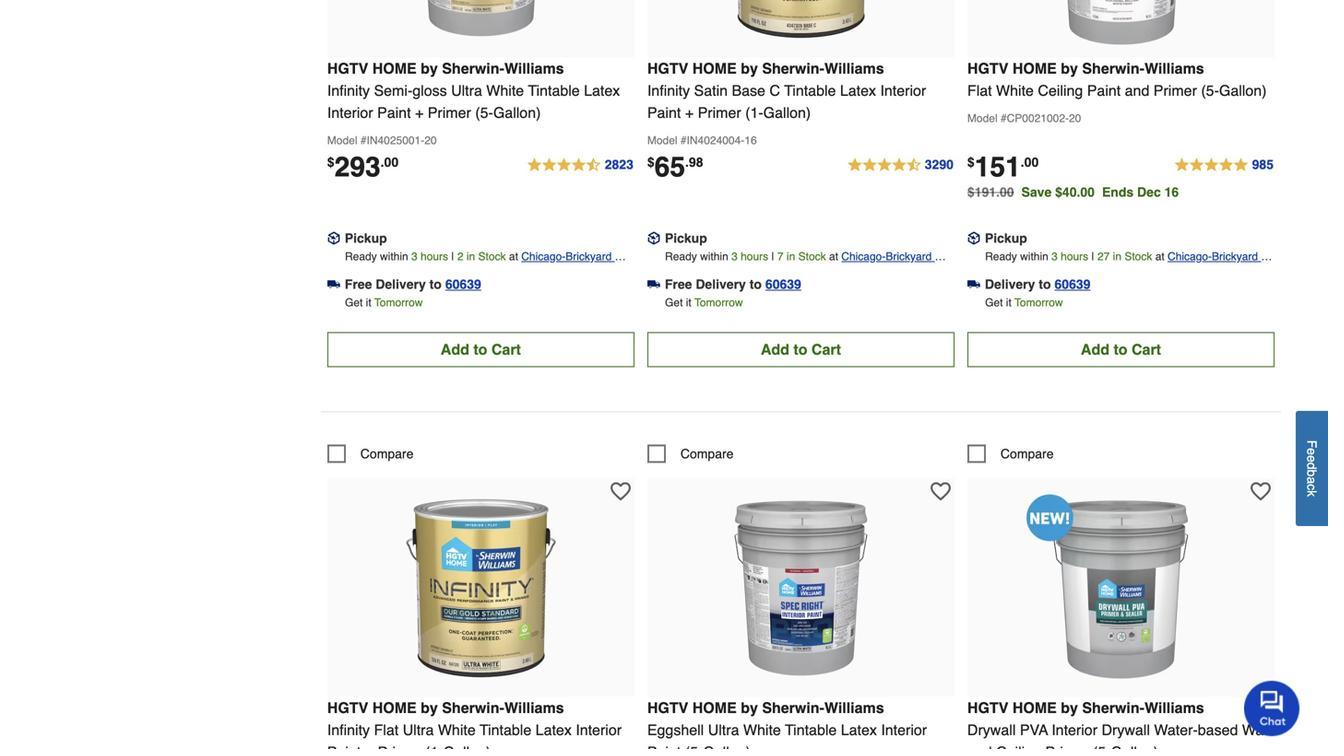 Task type: vqa. For each thing, say whether or not it's contained in the screenshot.
. on the right of the page
no



Task type: describe. For each thing, give the bounding box(es) containing it.
985 button
[[1174, 154, 1275, 176]]

4.5 stars image for 65
[[846, 154, 954, 176]]

60639 for 2
[[445, 277, 481, 292]]

tomorrow for ready within 3 hours | 7 in stock at chicago-brickyard lowe's
[[694, 296, 743, 309]]

lowe's for 2
[[521, 269, 555, 282]]

actual price $151.00 element
[[967, 151, 1039, 183]]

get it tomorrow for ready within 3 hours | 7 in stock at chicago-brickyard lowe's
[[665, 296, 743, 309]]

sherwin- for paint
[[1082, 60, 1144, 77]]

tintable inside hgtv home by sherwin-williams infinity flat ultra white tintable latex interior paint + primer (1-gallon)
[[480, 722, 531, 739]]

293
[[334, 151, 381, 183]]

tintable inside hgtv home by sherwin-williams eggshell ultra white tintable latex interior paint (5-gallon)
[[785, 722, 837, 739]]

$ for 293
[[327, 155, 334, 170]]

white inside hgtv home by sherwin-williams eggshell ultra white tintable latex interior paint (5-gallon)
[[743, 722, 781, 739]]

model # in4025001-20
[[327, 134, 437, 147]]

tintable inside hgtv home by sherwin-williams infinity satin base c tintable latex interior paint + primer (1-gallon)
[[784, 82, 836, 99]]

hgtv home by sherwin-williams drywall pva interior drywall water-based wall and ceiling primer (5-gallon) image
[[1020, 487, 1222, 690]]

gallon) inside hgtv home by sherwin-williams infinity satin base c tintable latex interior paint + primer (1-gallon)
[[763, 104, 811, 121]]

delivery for ready within 3 hours | 7 in stock at chicago-brickyard lowe's
[[696, 277, 746, 292]]

sherwin- for drywall
[[1082, 700, 1144, 717]]

hgtv for hgtv home by sherwin-williams infinity satin base c tintable latex interior paint + primer (1-gallon)
[[647, 60, 688, 77]]

hgtv home by sherwin-williams infinity semi-gloss ultra white tintable latex interior paint + primer (5-gallon)
[[327, 60, 620, 121]]

base
[[732, 82, 765, 99]]

(1- for ultra
[[425, 744, 443, 750]]

(1- for base
[[745, 104, 763, 121]]

brickyard for ready within 3 hours | 2 in stock at chicago-brickyard lowe's
[[566, 250, 612, 263]]

hgtv for hgtv home by sherwin-williams infinity semi-gloss ultra white tintable latex interior paint + primer (5-gallon)
[[327, 60, 368, 77]]

a
[[1305, 477, 1319, 484]]

home for semi-
[[372, 60, 417, 77]]

brickyard for ready within 3 hours | 27 in stock at chicago-brickyard lowe's
[[1212, 250, 1258, 263]]

truck filled image for delivery
[[967, 278, 980, 291]]

5014113225 element
[[647, 445, 734, 463]]

3 for 2
[[411, 250, 418, 263]]

add to cart for 3rd add to cart button
[[1081, 341, 1161, 358]]

k
[[1305, 491, 1319, 497]]

latex inside hgtv home by sherwin-williams infinity satin base c tintable latex interior paint + primer (1-gallon)
[[840, 82, 876, 99]]

at for 7
[[829, 250, 838, 263]]

gloss
[[412, 82, 447, 99]]

actual price $65.98 element
[[647, 151, 703, 183]]

sherwin- for c
[[762, 60, 824, 77]]

chicago- for ready within 3 hours | 2 in stock at chicago-brickyard lowe's
[[521, 250, 566, 263]]

add for 1st add to cart button from the left
[[441, 341, 469, 358]]

3 delivery from the left
[[985, 277, 1035, 292]]

ready within 3 hours | 7 in stock at chicago-brickyard lowe's
[[665, 250, 935, 282]]

gallon) inside hgtv home by sherwin-williams eggshell ultra white tintable latex interior paint (5-gallon)
[[703, 744, 751, 750]]

paint inside hgtv home by sherwin-williams infinity semi-gloss ultra white tintable latex interior paint + primer (5-gallon)
[[377, 104, 411, 121]]

get it tomorrow for ready within 3 hours | 27 in stock at chicago-brickyard lowe's
[[985, 296, 1063, 309]]

ends
[[1102, 185, 1134, 199]]

within for ready within 3 hours | 27 in stock at chicago-brickyard lowe's
[[1020, 250, 1048, 263]]

stock for 27
[[1125, 250, 1152, 263]]

ceiling inside hgtv home by sherwin-williams flat white ceiling paint and primer (5-gallon)
[[1038, 82, 1083, 99]]

| for 7
[[771, 250, 774, 263]]

$191.00
[[967, 185, 1014, 199]]

stock for 2
[[478, 250, 506, 263]]

60639 button for 2
[[445, 275, 481, 294]]

in4024004-
[[687, 134, 745, 147]]

flat inside hgtv home by sherwin-williams flat white ceiling paint and primer (5-gallon)
[[967, 82, 992, 99]]

home for satin
[[692, 60, 737, 77]]

$191.00 save $40.00 ends dec 16
[[967, 185, 1179, 199]]

hgtv for hgtv home by sherwin-williams drywall pva interior drywall water-based wall and ceiling primer (5-gallon)
[[967, 700, 1008, 717]]

hgtv home by sherwin-williams flat white ceiling paint and primer (5-gallon) image
[[1020, 0, 1222, 50]]

pickup image
[[327, 232, 340, 245]]

pva
[[1020, 722, 1048, 739]]

ends dec 16 element
[[1102, 185, 1186, 199]]

lowe's for 27
[[1168, 269, 1202, 282]]

ceiling inside hgtv home by sherwin-williams drywall pva interior drywall water-based wall and ceiling primer (5-gallon)
[[996, 744, 1041, 750]]

paint inside hgtv home by sherwin-williams infinity flat ultra white tintable latex interior paint + primer (1-gallon)
[[327, 744, 361, 750]]

pickup image for delivery
[[967, 232, 980, 245]]

model for infinity satin base c tintable latex interior paint + primer (1-gallon)
[[647, 134, 677, 147]]

add to cart for second add to cart button from the right
[[761, 341, 841, 358]]

interior inside hgtv home by sherwin-williams infinity flat ultra white tintable latex interior paint + primer (1-gallon)
[[576, 722, 622, 739]]

chicago-brickyard lowe's button for ready within 3 hours | 27 in stock at chicago-brickyard lowe's
[[1168, 247, 1275, 282]]

delivery to 60639
[[985, 277, 1091, 292]]

it for ready within 3 hours | 27 in stock at chicago-brickyard lowe's
[[1006, 296, 1012, 309]]

compare for "5014113225" element in the bottom of the page
[[681, 447, 734, 461]]

within for ready within 3 hours | 2 in stock at chicago-brickyard lowe's
[[380, 250, 408, 263]]

985
[[1252, 157, 1274, 172]]

gallon) inside hgtv home by sherwin-williams flat white ceiling paint and primer (5-gallon)
[[1219, 82, 1267, 99]]

tomorrow for ready within 3 hours | 27 in stock at chicago-brickyard lowe's
[[1015, 296, 1063, 309]]

latex inside hgtv home by sherwin-williams eggshell ultra white tintable latex interior paint (5-gallon)
[[841, 722, 877, 739]]

interior inside hgtv home by sherwin-williams infinity satin base c tintable latex interior paint + primer (1-gallon)
[[880, 82, 926, 99]]

by for ultra
[[421, 700, 438, 717]]

savings save $40.00 element
[[1021, 185, 1186, 199]]

sherwin- for tintable
[[762, 700, 824, 717]]

free for ready within 3 hours | 2 in stock at chicago-brickyard lowe's
[[345, 277, 372, 292]]

semi-
[[374, 82, 412, 99]]

interior inside hgtv home by sherwin-williams infinity semi-gloss ultra white tintable latex interior paint + primer (5-gallon)
[[327, 104, 373, 121]]

by for interior
[[1061, 700, 1078, 717]]

stock for 7
[[798, 250, 826, 263]]

f e e d b a c k
[[1305, 440, 1319, 497]]

1 drywall from the left
[[967, 722, 1016, 739]]

save
[[1021, 185, 1052, 199]]

b
[[1305, 470, 1319, 477]]

free delivery to 60639 for 7
[[665, 277, 801, 292]]

add for 3rd add to cart button
[[1081, 341, 1109, 358]]

at for 2
[[509, 250, 518, 263]]

get for ready within 3 hours | 2 in stock at chicago-brickyard lowe's
[[345, 296, 363, 309]]

infinity for infinity flat ultra white tintable latex interior paint + primer (1-gallon)
[[327, 722, 370, 739]]

home for pva
[[1012, 700, 1057, 717]]

primer inside hgtv home by sherwin-williams flat white ceiling paint and primer (5-gallon)
[[1154, 82, 1197, 99]]

chicago-brickyard lowe's button for ready within 3 hours | 2 in stock at chicago-brickyard lowe's
[[521, 247, 634, 282]]

hgtv home by sherwin-williams infinity flat ultra white tintable latex interior paint + primer (1-gallon)
[[327, 700, 622, 750]]

free delivery to 60639 for 2
[[345, 277, 481, 292]]

hours for 7
[[741, 250, 768, 263]]

2823
[[605, 157, 633, 172]]

by for ceiling
[[1061, 60, 1078, 77]]

infinity for infinity satin base c tintable latex interior paint + primer (1-gallon)
[[647, 82, 690, 99]]

white inside hgtv home by sherwin-williams flat white ceiling paint and primer (5-gallon)
[[996, 82, 1034, 99]]

ultra inside hgtv home by sherwin-williams eggshell ultra white tintable latex interior paint (5-gallon)
[[708, 722, 739, 739]]

ready within 3 hours | 27 in stock at chicago-brickyard lowe's
[[985, 250, 1261, 282]]

pickup for ready within 3 hours | 2 in stock at chicago-brickyard lowe's
[[345, 231, 387, 246]]

tintable inside hgtv home by sherwin-williams infinity semi-gloss ultra white tintable latex interior paint + primer (5-gallon)
[[528, 82, 580, 99]]

ready for ready within 3 hours | 2 in stock at chicago-brickyard lowe's
[[345, 250, 377, 263]]

60639 button for 27
[[1055, 275, 1091, 294]]

paint inside hgtv home by sherwin-williams eggshell ultra white tintable latex interior paint (5-gallon)
[[647, 744, 681, 750]]

interior inside hgtv home by sherwin-williams eggshell ultra white tintable latex interior paint (5-gallon)
[[881, 722, 927, 739]]

ultra inside hgtv home by sherwin-williams infinity semi-gloss ultra white tintable latex interior paint + primer (5-gallon)
[[451, 82, 482, 99]]

and inside hgtv home by sherwin-williams flat white ceiling paint and primer (5-gallon)
[[1125, 82, 1149, 99]]

# for satin
[[681, 134, 687, 147]]

and inside hgtv home by sherwin-williams drywall pva interior drywall water-based wall and ceiling primer (5-gallon)
[[967, 744, 992, 750]]

within for ready within 3 hours | 7 in stock at chicago-brickyard lowe's
[[700, 250, 728, 263]]

cart for 1st add to cart button from the left
[[491, 341, 521, 358]]

primer inside hgtv home by sherwin-williams infinity semi-gloss ultra white tintable latex interior paint + primer (5-gallon)
[[428, 104, 471, 121]]

satin
[[694, 82, 728, 99]]

| for 2
[[451, 250, 454, 263]]

by for base
[[741, 60, 758, 77]]

hgtv home by sherwin-williams flat white ceiling paint and primer (5-gallon)
[[967, 60, 1267, 99]]

flat inside hgtv home by sherwin-williams infinity flat ultra white tintable latex interior paint + primer (1-gallon)
[[374, 722, 399, 739]]

f
[[1305, 440, 1319, 448]]

d
[[1305, 463, 1319, 470]]

model for flat white ceiling paint and primer (5-gallon)
[[967, 112, 998, 125]]

1 vertical spatial 16
[[1164, 185, 1179, 199]]

interior inside hgtv home by sherwin-williams drywall pva interior drywall water-based wall and ceiling primer (5-gallon)
[[1052, 722, 1098, 739]]

1 heart outline image from the left
[[930, 482, 951, 502]]

0 horizontal spatial 16
[[745, 134, 757, 147]]

4.5 stars image for 293
[[526, 154, 634, 176]]

by for gloss
[[421, 60, 438, 77]]

20 for ceiling
[[1069, 112, 1081, 125]]

.00 for 293
[[381, 155, 399, 170]]

20 for gloss
[[424, 134, 437, 147]]



Task type: locate. For each thing, give the bounding box(es) containing it.
3 ready from the left
[[985, 250, 1017, 263]]

at right 27
[[1155, 250, 1165, 263]]

0 horizontal spatial brickyard
[[566, 250, 612, 263]]

primer for hgtv home by sherwin-williams drywall pva interior drywall water-based wall and ceiling primer (5-gallon)
[[1045, 744, 1089, 750]]

|
[[451, 250, 454, 263], [771, 250, 774, 263], [1092, 250, 1094, 263]]

primer for hgtv home by sherwin-williams infinity satin base c tintable latex interior paint + primer (1-gallon)
[[698, 104, 741, 121]]

lowe's
[[521, 269, 555, 282], [841, 269, 875, 282], [1168, 269, 1202, 282]]

1 get from the left
[[345, 296, 363, 309]]

it for ready within 3 hours | 7 in stock at chicago-brickyard lowe's
[[686, 296, 691, 309]]

3 pickup from the left
[[985, 231, 1027, 246]]

3 inside the ready within 3 hours | 7 in stock at chicago-brickyard lowe's
[[731, 250, 738, 263]]

3 add from the left
[[1081, 341, 1109, 358]]

1 horizontal spatial chicago-brickyard lowe's button
[[841, 247, 954, 282]]

2 horizontal spatial cart
[[1132, 341, 1161, 358]]

0 horizontal spatial cart
[[491, 341, 521, 358]]

3 for 27
[[1052, 250, 1058, 263]]

1 compare from the left
[[360, 447, 414, 461]]

paint inside hgtv home by sherwin-williams infinity satin base c tintable latex interior paint + primer (1-gallon)
[[647, 104, 681, 121]]

1 | from the left
[[451, 250, 454, 263]]

at inside ready within 3 hours | 2 in stock at chicago-brickyard lowe's
[[509, 250, 518, 263]]

(5- inside hgtv home by sherwin-williams flat white ceiling paint and primer (5-gallon)
[[1201, 82, 1219, 99]]

free
[[345, 277, 372, 292], [665, 277, 692, 292]]

hgtv inside hgtv home by sherwin-williams infinity flat ultra white tintable latex interior paint + primer (1-gallon)
[[327, 700, 368, 717]]

0 vertical spatial 20
[[1069, 112, 1081, 125]]

0 horizontal spatial get it tomorrow
[[345, 296, 423, 309]]

0 horizontal spatial compare
[[360, 447, 414, 461]]

brickyard
[[566, 250, 612, 263], [886, 250, 932, 263], [1212, 250, 1258, 263]]

model up 293
[[327, 134, 357, 147]]

+ for hgtv home by sherwin-williams infinity satin base c tintable latex interior paint + primer (1-gallon)
[[685, 104, 694, 121]]

2 horizontal spatial chicago-brickyard lowe's button
[[1168, 247, 1275, 282]]

chicago- inside ready within 3 hours | 2 in stock at chicago-brickyard lowe's
[[521, 250, 566, 263]]

white
[[486, 82, 524, 99], [996, 82, 1034, 99], [438, 722, 476, 739], [743, 722, 781, 739]]

chicago- down ends dec 16 element
[[1168, 250, 1212, 263]]

0 horizontal spatial ultra
[[403, 722, 434, 739]]

2 in from the left
[[787, 250, 795, 263]]

hgtv inside hgtv home by sherwin-williams eggshell ultra white tintable latex interior paint (5-gallon)
[[647, 700, 688, 717]]

by inside hgtv home by sherwin-williams eggshell ultra white tintable latex interior paint (5-gallon)
[[741, 700, 758, 717]]

.00 inside $ 151 .00
[[1021, 155, 1039, 170]]

sherwin- inside hgtv home by sherwin-williams infinity satin base c tintable latex interior paint + primer (1-gallon)
[[762, 60, 824, 77]]

0 horizontal spatial model
[[327, 134, 357, 147]]

gallon) inside hgtv home by sherwin-williams infinity semi-gloss ultra white tintable latex interior paint + primer (5-gallon)
[[493, 104, 541, 121]]

wall
[[1242, 722, 1270, 739]]

$ inside $ 65 .98
[[647, 155, 654, 170]]

2823 button
[[526, 154, 634, 176]]

stock
[[478, 250, 506, 263], [798, 250, 826, 263], [1125, 250, 1152, 263]]

at
[[509, 250, 518, 263], [829, 250, 838, 263], [1155, 250, 1165, 263]]

0 horizontal spatial |
[[451, 250, 454, 263]]

chicago- right '7'
[[841, 250, 886, 263]]

heart outline image
[[610, 482, 631, 502]]

2 4.5 stars image from the left
[[846, 154, 954, 176]]

2 heart outline image from the left
[[1250, 482, 1271, 502]]

hgtv for hgtv home by sherwin-williams infinity flat ultra white tintable latex interior paint + primer (1-gallon)
[[327, 700, 368, 717]]

0 horizontal spatial lowe's
[[521, 269, 555, 282]]

(5- inside hgtv home by sherwin-williams drywall pva interior drywall water-based wall and ceiling primer (5-gallon)
[[1093, 744, 1111, 750]]

1 pickup from the left
[[345, 231, 387, 246]]

2 hours from the left
[[741, 250, 768, 263]]

chat invite button image
[[1244, 681, 1300, 737]]

2 horizontal spatial within
[[1020, 250, 1048, 263]]

2 add from the left
[[761, 341, 789, 358]]

interior
[[880, 82, 926, 99], [327, 104, 373, 121], [576, 722, 622, 739], [881, 722, 927, 739], [1052, 722, 1098, 739]]

brickyard for ready within 3 hours | 7 in stock at chicago-brickyard lowe's
[[886, 250, 932, 263]]

lowe's for 7
[[841, 269, 875, 282]]

ready inside the ready within 3 hours | 7 in stock at chicago-brickyard lowe's
[[665, 250, 697, 263]]

(5-
[[1201, 82, 1219, 99], [475, 104, 493, 121], [685, 744, 703, 750], [1093, 744, 1111, 750]]

2 drywall from the left
[[1102, 722, 1150, 739]]

brickyard inside ready within 3 hours | 27 in stock at chicago-brickyard lowe's
[[1212, 250, 1258, 263]]

0 horizontal spatial ready
[[345, 250, 377, 263]]

1 horizontal spatial #
[[681, 134, 687, 147]]

| inside ready within 3 hours | 2 in stock at chicago-brickyard lowe's
[[451, 250, 454, 263]]

hours left '7'
[[741, 250, 768, 263]]

add to cart down ready within 3 hours | 27 in stock at chicago-brickyard lowe's
[[1081, 341, 1161, 358]]

.00
[[381, 155, 399, 170], [1021, 155, 1039, 170]]

4.5 stars image
[[526, 154, 634, 176], [846, 154, 954, 176]]

brickyard inside ready within 3 hours | 2 in stock at chicago-brickyard lowe's
[[566, 250, 612, 263]]

williams inside hgtv home by sherwin-williams eggshell ultra white tintable latex interior paint (5-gallon)
[[824, 700, 884, 717]]

4.5 stars image containing 2823
[[526, 154, 634, 176]]

2 e from the top
[[1305, 456, 1319, 463]]

$
[[327, 155, 334, 170], [647, 155, 654, 170], [967, 155, 975, 170]]

3 up delivery to 60639
[[1052, 250, 1058, 263]]

+ for hgtv home by sherwin-williams infinity flat ultra white tintable latex interior paint + primer (1-gallon)
[[365, 744, 374, 750]]

1 hours from the left
[[421, 250, 448, 263]]

1 horizontal spatial drywall
[[1102, 722, 1150, 739]]

| left 2
[[451, 250, 454, 263]]

3 within from the left
[[1020, 250, 1048, 263]]

3 get from the left
[[985, 296, 1003, 309]]

hgtv home by sherwin-williams infinity satin base c tintable latex interior paint + primer (1-gallon)
[[647, 60, 926, 121]]

# up actual price $151.00 element
[[1001, 112, 1007, 125]]

hgtv home by sherwin-williams infinity semi-gloss ultra white tintable latex interior paint + primer (5-gallon) image
[[379, 0, 582, 50]]

within
[[380, 250, 408, 263], [700, 250, 728, 263], [1020, 250, 1048, 263]]

2 3 from the left
[[731, 250, 738, 263]]

+ inside hgtv home by sherwin-williams infinity semi-gloss ultra white tintable latex interior paint + primer (5-gallon)
[[415, 104, 424, 121]]

primer
[[1154, 82, 1197, 99], [428, 104, 471, 121], [698, 104, 741, 121], [378, 744, 421, 750], [1045, 744, 1089, 750]]

1 horizontal spatial 16
[[1164, 185, 1179, 199]]

free for ready within 3 hours | 7 in stock at chicago-brickyard lowe's
[[665, 277, 692, 292]]

65
[[654, 151, 685, 183]]

infinity inside hgtv home by sherwin-williams infinity semi-gloss ultra white tintable latex interior paint + primer (5-gallon)
[[327, 82, 370, 99]]

1 horizontal spatial it
[[686, 296, 691, 309]]

2 free from the left
[[665, 277, 692, 292]]

model # cp0021002-20
[[967, 112, 1081, 125]]

3 it from the left
[[1006, 296, 1012, 309]]

hours inside ready within 3 hours | 2 in stock at chicago-brickyard lowe's
[[421, 250, 448, 263]]

2 horizontal spatial hours
[[1061, 250, 1088, 263]]

e
[[1305, 448, 1319, 456], [1305, 456, 1319, 463]]

heart outline image
[[930, 482, 951, 502], [1250, 482, 1271, 502]]

2 horizontal spatial get it tomorrow
[[985, 296, 1063, 309]]

hgtv home by sherwin-williams eggshell ultra white tintable latex interior paint (5-gallon)
[[647, 700, 927, 750]]

1 horizontal spatial free delivery to 60639
[[665, 277, 801, 292]]

5005509449 element
[[327, 445, 414, 463]]

in right 2
[[467, 250, 475, 263]]

5 stars image
[[1174, 154, 1275, 176]]

at for 27
[[1155, 250, 1165, 263]]

0 vertical spatial flat
[[967, 82, 992, 99]]

2 horizontal spatial ultra
[[708, 722, 739, 739]]

2 horizontal spatial at
[[1155, 250, 1165, 263]]

16 right dec
[[1164, 185, 1179, 199]]

williams for c
[[824, 60, 884, 77]]

0 horizontal spatial 3
[[411, 250, 418, 263]]

3 60639 from the left
[[1055, 277, 1091, 292]]

eggshell
[[647, 722, 704, 739]]

cart down ready within 3 hours | 27 in stock at chicago-brickyard lowe's
[[1132, 341, 1161, 358]]

0 horizontal spatial tomorrow
[[374, 296, 423, 309]]

1 horizontal spatial $
[[647, 155, 654, 170]]

pickup for ready within 3 hours | 7 in stock at chicago-brickyard lowe's
[[665, 231, 707, 246]]

in
[[467, 250, 475, 263], [787, 250, 795, 263], [1113, 250, 1121, 263]]

60639 button
[[445, 275, 481, 294], [765, 275, 801, 294], [1055, 275, 1091, 294]]

0 vertical spatial and
[[1125, 82, 1149, 99]]

model up 65
[[647, 134, 677, 147]]

williams for paint
[[1144, 60, 1204, 77]]

home for flat
[[372, 700, 417, 717]]

cart for 3rd add to cart button
[[1132, 341, 1161, 358]]

60639
[[445, 277, 481, 292], [765, 277, 801, 292], [1055, 277, 1091, 292]]

3 in from the left
[[1113, 250, 1121, 263]]

add to cart button
[[327, 332, 634, 367], [647, 332, 954, 367], [967, 332, 1275, 367]]

1 horizontal spatial brickyard
[[886, 250, 932, 263]]

0 horizontal spatial it
[[366, 296, 371, 309]]

3 chicago- from the left
[[1168, 250, 1212, 263]]

tomorrow down delivery to 60639
[[1015, 296, 1063, 309]]

compare
[[360, 447, 414, 461], [681, 447, 734, 461], [1001, 447, 1054, 461]]

water-
[[1154, 722, 1198, 739]]

# up actual price $293.00 element
[[360, 134, 367, 147]]

compare inside "5014113225" element
[[681, 447, 734, 461]]

c
[[770, 82, 780, 99]]

2 compare from the left
[[681, 447, 734, 461]]

dec
[[1137, 185, 1161, 199]]

0 horizontal spatial +
[[365, 744, 374, 750]]

pickup down $191.00
[[985, 231, 1027, 246]]

actual price $293.00 element
[[327, 151, 399, 183]]

tintable
[[528, 82, 580, 99], [784, 82, 836, 99], [480, 722, 531, 739], [785, 722, 837, 739]]

within left 2
[[380, 250, 408, 263]]

williams inside hgtv home by sherwin-williams infinity semi-gloss ultra white tintable latex interior paint + primer (5-gallon)
[[504, 60, 564, 77]]

2 horizontal spatial stock
[[1125, 250, 1152, 263]]

hours for 2
[[421, 250, 448, 263]]

hgtv
[[327, 60, 368, 77], [647, 60, 688, 77], [967, 60, 1008, 77], [327, 700, 368, 717], [647, 700, 688, 717], [967, 700, 1008, 717]]

hgtv for hgtv home by sherwin-williams flat white ceiling paint and primer (5-gallon)
[[967, 60, 1008, 77]]

$ down model # in4025001-20
[[327, 155, 334, 170]]

1 horizontal spatial free
[[665, 277, 692, 292]]

1 delivery from the left
[[376, 277, 426, 292]]

3 at from the left
[[1155, 250, 1165, 263]]

add to cart for 1st add to cart button from the left
[[441, 341, 521, 358]]

3 for 7
[[731, 250, 738, 263]]

ready inside ready within 3 hours | 27 in stock at chicago-brickyard lowe's
[[985, 250, 1017, 263]]

$ for 151
[[967, 155, 975, 170]]

sherwin- inside hgtv home by sherwin-williams infinity semi-gloss ultra white tintable latex interior paint + primer (5-gallon)
[[442, 60, 504, 77]]

sherwin- for ultra
[[442, 60, 504, 77]]

in for 7
[[787, 250, 795, 263]]

#
[[1001, 112, 1007, 125], [360, 134, 367, 147], [681, 134, 687, 147]]

paint
[[1087, 82, 1121, 99], [377, 104, 411, 121], [647, 104, 681, 121], [327, 744, 361, 750], [647, 744, 681, 750]]

1 within from the left
[[380, 250, 408, 263]]

1 horizontal spatial pickup
[[665, 231, 707, 246]]

get it tomorrow for ready within 3 hours | 2 in stock at chicago-brickyard lowe's
[[345, 296, 423, 309]]

1 horizontal spatial .00
[[1021, 155, 1039, 170]]

chicago- for ready within 3 hours | 7 in stock at chicago-brickyard lowe's
[[841, 250, 886, 263]]

add to cart button down ready within 3 hours | 27 in stock at chicago-brickyard lowe's
[[967, 332, 1275, 367]]

within left '7'
[[700, 250, 728, 263]]

1 vertical spatial flat
[[374, 722, 399, 739]]

2 truck filled image from the left
[[967, 278, 980, 291]]

stock right 2
[[478, 250, 506, 263]]

0 horizontal spatial free delivery to 60639
[[345, 277, 481, 292]]

1 horizontal spatial +
[[415, 104, 424, 121]]

2 horizontal spatial lowe's
[[1168, 269, 1202, 282]]

williams for drywall
[[1144, 700, 1204, 717]]

stock inside ready within 3 hours | 27 in stock at chicago-brickyard lowe's
[[1125, 250, 1152, 263]]

ready down $ 65 .98 at the top of page
[[665, 250, 697, 263]]

lowe's inside the ready within 3 hours | 7 in stock at chicago-brickyard lowe's
[[841, 269, 875, 282]]

3 brickyard from the left
[[1212, 250, 1258, 263]]

1 horizontal spatial pickup image
[[967, 232, 980, 245]]

e up d
[[1305, 448, 1319, 456]]

cart for second add to cart button from the right
[[812, 341, 841, 358]]

2 add to cart from the left
[[761, 341, 841, 358]]

2 free delivery to 60639 from the left
[[665, 277, 801, 292]]

$ right 2823
[[647, 155, 654, 170]]

truck filled image
[[327, 278, 340, 291]]

within inside ready within 3 hours | 2 in stock at chicago-brickyard lowe's
[[380, 250, 408, 263]]

delivery
[[376, 277, 426, 292], [696, 277, 746, 292], [985, 277, 1035, 292]]

home
[[372, 60, 417, 77], [692, 60, 737, 77], [1012, 60, 1057, 77], [372, 700, 417, 717], [692, 700, 737, 717], [1012, 700, 1057, 717]]

1 4.5 stars image from the left
[[526, 154, 634, 176]]

$ 293 .00
[[327, 151, 399, 183]]

cp0021002-
[[1007, 112, 1069, 125]]

1 at from the left
[[509, 250, 518, 263]]

2 60639 button from the left
[[765, 275, 801, 294]]

home inside hgtv home by sherwin-williams infinity flat ultra white tintable latex interior paint + primer (1-gallon)
[[372, 700, 417, 717]]

$ inside $ 151 .00
[[967, 155, 975, 170]]

20 down 'gloss' on the left
[[424, 134, 437, 147]]

1 ready from the left
[[345, 250, 377, 263]]

hgtv inside hgtv home by sherwin-williams infinity satin base c tintable latex interior paint + primer (1-gallon)
[[647, 60, 688, 77]]

1 horizontal spatial ultra
[[451, 82, 482, 99]]

2 horizontal spatial brickyard
[[1212, 250, 1258, 263]]

primer inside hgtv home by sherwin-williams infinity flat ultra white tintable latex interior paint + primer (1-gallon)
[[378, 744, 421, 750]]

2 horizontal spatial +
[[685, 104, 694, 121]]

1 horizontal spatial 60639
[[765, 277, 801, 292]]

1 horizontal spatial within
[[700, 250, 728, 263]]

0 horizontal spatial delivery
[[376, 277, 426, 292]]

2 add to cart button from the left
[[647, 332, 954, 367]]

1 horizontal spatial |
[[771, 250, 774, 263]]

| inside ready within 3 hours | 27 in stock at chicago-brickyard lowe's
[[1092, 250, 1094, 263]]

1 horizontal spatial cart
[[812, 341, 841, 358]]

.98
[[685, 155, 703, 170]]

(5- inside hgtv home by sherwin-williams eggshell ultra white tintable latex interior paint (5-gallon)
[[685, 744, 703, 750]]

brickyard down the 3290 button
[[886, 250, 932, 263]]

add to cart down the ready within 3 hours | 7 in stock at chicago-brickyard lowe's
[[761, 341, 841, 358]]

sherwin- for white
[[442, 700, 504, 717]]

chicago- right 2
[[521, 250, 566, 263]]

1 horizontal spatial model
[[647, 134, 677, 147]]

drywall
[[967, 722, 1016, 739], [1102, 722, 1150, 739]]

1 horizontal spatial get
[[665, 296, 683, 309]]

home inside hgtv home by sherwin-williams flat white ceiling paint and primer (5-gallon)
[[1012, 60, 1057, 77]]

1 get it tomorrow from the left
[[345, 296, 423, 309]]

| left 27
[[1092, 250, 1094, 263]]

by inside hgtv home by sherwin-williams infinity flat ultra white tintable latex interior paint + primer (1-gallon)
[[421, 700, 438, 717]]

within inside the ready within 3 hours | 7 in stock at chicago-brickyard lowe's
[[700, 250, 728, 263]]

hours
[[421, 250, 448, 263], [741, 250, 768, 263], [1061, 250, 1088, 263]]

2 | from the left
[[771, 250, 774, 263]]

add
[[441, 341, 469, 358], [761, 341, 789, 358], [1081, 341, 1109, 358]]

home for white
[[1012, 60, 1057, 77]]

3290
[[925, 157, 954, 172]]

in inside the ready within 3 hours | 7 in stock at chicago-brickyard lowe's
[[787, 250, 795, 263]]

home for ultra
[[692, 700, 737, 717]]

hgtv home by sherwin-williams drywall pva interior drywall water-based wall and ceiling primer (5-gallon)
[[967, 700, 1270, 750]]

1 free delivery to 60639 from the left
[[345, 277, 481, 292]]

drywall left "water-"
[[1102, 722, 1150, 739]]

was price $191.00 element
[[967, 180, 1021, 199]]

3 cart from the left
[[1132, 341, 1161, 358]]

2 horizontal spatial ready
[[985, 250, 1017, 263]]

williams for white
[[504, 700, 564, 717]]

free delivery to 60639 down 2
[[345, 277, 481, 292]]

1 vertical spatial ceiling
[[996, 744, 1041, 750]]

pickup image down 65
[[647, 232, 660, 245]]

lowe's inside ready within 3 hours | 2 in stock at chicago-brickyard lowe's
[[521, 269, 555, 282]]

primer inside hgtv home by sherwin-williams infinity satin base c tintable latex interior paint + primer (1-gallon)
[[698, 104, 741, 121]]

1 horizontal spatial get it tomorrow
[[665, 296, 743, 309]]

add to cart button down ready within 3 hours | 2 in stock at chicago-brickyard lowe's
[[327, 332, 634, 367]]

sherwin- inside hgtv home by sherwin-williams drywall pva interior drywall water-based wall and ceiling primer (5-gallon)
[[1082, 700, 1144, 717]]

0 horizontal spatial 60639
[[445, 277, 481, 292]]

hgtv home by sherwin-williams eggshell ultra white tintable latex interior paint (5-gallon) image
[[699, 487, 902, 690]]

hgtv home by sherwin-williams infinity satin base c tintable latex interior paint + primer (1-gallon) image
[[699, 0, 902, 50]]

1 60639 from the left
[[445, 277, 481, 292]]

white inside hgtv home by sherwin-williams infinity flat ultra white tintable latex interior paint + primer (1-gallon)
[[438, 722, 476, 739]]

cart down the ready within 3 hours | 7 in stock at chicago-brickyard lowe's
[[812, 341, 841, 358]]

it for ready within 3 hours | 2 in stock at chicago-brickyard lowe's
[[366, 296, 371, 309]]

.00 for 151
[[1021, 155, 1039, 170]]

hgtv for hgtv home by sherwin-williams eggshell ultra white tintable latex interior paint (5-gallon)
[[647, 700, 688, 717]]

add down the ready within 3 hours | 7 in stock at chicago-brickyard lowe's
[[761, 341, 789, 358]]

3 hours from the left
[[1061, 250, 1088, 263]]

3 add to cart from the left
[[1081, 341, 1161, 358]]

7
[[777, 250, 784, 263]]

tomorrow
[[374, 296, 423, 309], [694, 296, 743, 309], [1015, 296, 1063, 309]]

$ 65 .98
[[647, 151, 703, 183]]

3 add to cart button from the left
[[967, 332, 1275, 367]]

3 lowe's from the left
[[1168, 269, 1202, 282]]

stock right 27
[[1125, 250, 1152, 263]]

pickup image
[[647, 232, 660, 245], [967, 232, 980, 245]]

based
[[1198, 722, 1238, 739]]

1 horizontal spatial 3
[[731, 250, 738, 263]]

1 horizontal spatial add to cart button
[[647, 332, 954, 367]]

$40.00
[[1055, 185, 1095, 199]]

by for white
[[741, 700, 758, 717]]

williams inside hgtv home by sherwin-williams flat white ceiling paint and primer (5-gallon)
[[1144, 60, 1204, 77]]

2 .00 from the left
[[1021, 155, 1039, 170]]

0 horizontal spatial and
[[967, 744, 992, 750]]

0 horizontal spatial flat
[[374, 722, 399, 739]]

(5- inside hgtv home by sherwin-williams infinity semi-gloss ultra white tintable latex interior paint + primer (5-gallon)
[[475, 104, 493, 121]]

model up 151 at the right of page
[[967, 112, 998, 125]]

ready for ready within 3 hours | 27 in stock at chicago-brickyard lowe's
[[985, 250, 1017, 263]]

home inside hgtv home by sherwin-williams infinity satin base c tintable latex interior paint + primer (1-gallon)
[[692, 60, 737, 77]]

(1- inside hgtv home by sherwin-williams infinity satin base c tintable latex interior paint + primer (1-gallon)
[[745, 104, 763, 121]]

1 add to cart from the left
[[441, 341, 521, 358]]

primer for hgtv home by sherwin-williams infinity flat ultra white tintable latex interior paint + primer (1-gallon)
[[378, 744, 421, 750]]

2 stock from the left
[[798, 250, 826, 263]]

hours inside ready within 3 hours | 27 in stock at chicago-brickyard lowe's
[[1061, 250, 1088, 263]]

1 truck filled image from the left
[[647, 278, 660, 291]]

ultra inside hgtv home by sherwin-williams infinity flat ultra white tintable latex interior paint + primer (1-gallon)
[[403, 722, 434, 739]]

get it tomorrow
[[345, 296, 423, 309], [665, 296, 743, 309], [985, 296, 1063, 309]]

model # in4024004-16
[[647, 134, 757, 147]]

0 vertical spatial ceiling
[[1038, 82, 1083, 99]]

latex inside hgtv home by sherwin-williams infinity flat ultra white tintable latex interior paint + primer (1-gallon)
[[536, 722, 572, 739]]

ready within 3 hours | 2 in stock at chicago-brickyard lowe's
[[345, 250, 615, 282]]

sherwin- inside hgtv home by sherwin-williams flat white ceiling paint and primer (5-gallon)
[[1082, 60, 1144, 77]]

0 horizontal spatial .00
[[381, 155, 399, 170]]

2 horizontal spatial in
[[1113, 250, 1121, 263]]

16
[[745, 134, 757, 147], [1164, 185, 1179, 199]]

3 | from the left
[[1092, 250, 1094, 263]]

c
[[1305, 484, 1319, 491]]

home inside hgtv home by sherwin-williams infinity semi-gloss ultra white tintable latex interior paint + primer (5-gallon)
[[372, 60, 417, 77]]

3 get it tomorrow from the left
[[985, 296, 1063, 309]]

+ inside hgtv home by sherwin-williams infinity satin base c tintable latex interior paint + primer (1-gallon)
[[685, 104, 694, 121]]

tomorrow for ready within 3 hours | 2 in stock at chicago-brickyard lowe's
[[374, 296, 423, 309]]

2 horizontal spatial pickup
[[985, 231, 1027, 246]]

stock right '7'
[[798, 250, 826, 263]]

3 tomorrow from the left
[[1015, 296, 1063, 309]]

0 horizontal spatial add to cart
[[441, 341, 521, 358]]

chicago- inside ready within 3 hours | 27 in stock at chicago-brickyard lowe's
[[1168, 250, 1212, 263]]

1 horizontal spatial in
[[787, 250, 795, 263]]

20
[[1069, 112, 1081, 125], [424, 134, 437, 147]]

2 horizontal spatial |
[[1092, 250, 1094, 263]]

at right '7'
[[829, 250, 838, 263]]

e up b
[[1305, 456, 1319, 463]]

add down ready within 3 hours | 2 in stock at chicago-brickyard lowe's
[[441, 341, 469, 358]]

add down delivery to 60639
[[1081, 341, 1109, 358]]

3 left '7'
[[731, 250, 738, 263]]

pickup right pickup image
[[345, 231, 387, 246]]

2 horizontal spatial tomorrow
[[1015, 296, 1063, 309]]

2
[[457, 250, 463, 263]]

2 chicago-brickyard lowe's button from the left
[[841, 247, 954, 282]]

2 ready from the left
[[665, 250, 697, 263]]

2 horizontal spatial #
[[1001, 112, 1007, 125]]

in inside ready within 3 hours | 27 in stock at chicago-brickyard lowe's
[[1113, 250, 1121, 263]]

# for white
[[1001, 112, 1007, 125]]

by inside hgtv home by sherwin-williams drywall pva interior drywall water-based wall and ceiling primer (5-gallon)
[[1061, 700, 1078, 717]]

by inside hgtv home by sherwin-williams infinity semi-gloss ultra white tintable latex interior paint + primer (5-gallon)
[[421, 60, 438, 77]]

in for 27
[[1113, 250, 1121, 263]]

2 delivery from the left
[[696, 277, 746, 292]]

hours left 2
[[421, 250, 448, 263]]

compare inside 5014537513 element
[[1001, 447, 1054, 461]]

2 horizontal spatial $
[[967, 155, 975, 170]]

by
[[421, 60, 438, 77], [741, 60, 758, 77], [1061, 60, 1078, 77], [421, 700, 438, 717], [741, 700, 758, 717], [1061, 700, 1078, 717]]

0 horizontal spatial chicago-brickyard lowe's button
[[521, 247, 634, 282]]

by inside hgtv home by sherwin-williams flat white ceiling paint and primer (5-gallon)
[[1061, 60, 1078, 77]]

0 horizontal spatial add
[[441, 341, 469, 358]]

add to cart
[[441, 341, 521, 358], [761, 341, 841, 358], [1081, 341, 1161, 358]]

1 horizontal spatial truck filled image
[[967, 278, 980, 291]]

1 in from the left
[[467, 250, 475, 263]]

1 horizontal spatial (1-
[[745, 104, 763, 121]]

lowe's inside ready within 3 hours | 27 in stock at chicago-brickyard lowe's
[[1168, 269, 1202, 282]]

3 chicago-brickyard lowe's button from the left
[[1168, 247, 1275, 282]]

3 left 2
[[411, 250, 418, 263]]

get for ready within 3 hours | 7 in stock at chicago-brickyard lowe's
[[665, 296, 683, 309]]

2 tomorrow from the left
[[694, 296, 743, 309]]

1 e from the top
[[1305, 448, 1319, 456]]

free delivery to 60639 down '7'
[[665, 277, 801, 292]]

2 lowe's from the left
[[841, 269, 875, 282]]

williams for ultra
[[504, 60, 564, 77]]

flat
[[967, 82, 992, 99], [374, 722, 399, 739]]

cart down ready within 3 hours | 2 in stock at chicago-brickyard lowe's
[[491, 341, 521, 358]]

1 tomorrow from the left
[[374, 296, 423, 309]]

1 add from the left
[[441, 341, 469, 358]]

1 vertical spatial and
[[967, 744, 992, 750]]

at right 2
[[509, 250, 518, 263]]

williams inside hgtv home by sherwin-williams drywall pva interior drywall water-based wall and ceiling primer (5-gallon)
[[1144, 700, 1204, 717]]

2 horizontal spatial compare
[[1001, 447, 1054, 461]]

# up .98
[[681, 134, 687, 147]]

latex inside hgtv home by sherwin-williams infinity semi-gloss ultra white tintable latex interior paint + primer (5-gallon)
[[584, 82, 620, 99]]

2 get it tomorrow from the left
[[665, 296, 743, 309]]

1 horizontal spatial heart outline image
[[1250, 482, 1271, 502]]

4.5 stars image containing 3290
[[846, 154, 954, 176]]

drywall left pva
[[967, 722, 1016, 739]]

hours for 27
[[1061, 250, 1088, 263]]

0 horizontal spatial 4.5 stars image
[[526, 154, 634, 176]]

pickup
[[345, 231, 387, 246], [665, 231, 707, 246], [985, 231, 1027, 246]]

in right '7'
[[787, 250, 795, 263]]

and
[[1125, 82, 1149, 99], [967, 744, 992, 750]]

ceiling up cp0021002-
[[1038, 82, 1083, 99]]

3 3 from the left
[[1052, 250, 1058, 263]]

it
[[366, 296, 371, 309], [686, 296, 691, 309], [1006, 296, 1012, 309]]

5014537513 element
[[967, 445, 1054, 463]]

60639 button for 7
[[765, 275, 801, 294]]

home inside hgtv home by sherwin-williams drywall pva interior drywall water-based wall and ceiling primer (5-gallon)
[[1012, 700, 1057, 717]]

2 horizontal spatial model
[[967, 112, 998, 125]]

1 60639 button from the left
[[445, 275, 481, 294]]

infinity for infinity semi-gloss ultra white tintable latex interior paint + primer (5-gallon)
[[327, 82, 370, 99]]

2 pickup image from the left
[[967, 232, 980, 245]]

infinity
[[327, 82, 370, 99], [647, 82, 690, 99], [327, 722, 370, 739]]

hgtv home by sherwin-williams infinity flat ultra white tintable latex interior paint + primer (1-gallon) image
[[379, 487, 582, 690]]

2 at from the left
[[829, 250, 838, 263]]

tomorrow down ready within 3 hours | 2 in stock at chicago-brickyard lowe's
[[374, 296, 423, 309]]

pickup image for free
[[647, 232, 660, 245]]

20 down hgtv home by sherwin-williams flat white ceiling paint and primer (5-gallon)
[[1069, 112, 1081, 125]]

+ inside hgtv home by sherwin-williams infinity flat ultra white tintable latex interior paint + primer (1-gallon)
[[365, 744, 374, 750]]

2 60639 from the left
[[765, 277, 801, 292]]

2 get from the left
[[665, 296, 683, 309]]

# for semi-
[[360, 134, 367, 147]]

$ inside $ 293 .00
[[327, 155, 334, 170]]

ultra
[[451, 82, 482, 99], [403, 722, 434, 739], [708, 722, 739, 739]]

0 horizontal spatial add to cart button
[[327, 332, 634, 367]]

0 horizontal spatial 20
[[424, 134, 437, 147]]

to
[[429, 277, 442, 292], [750, 277, 762, 292], [1039, 277, 1051, 292], [473, 341, 487, 358], [794, 341, 807, 358], [1114, 341, 1128, 358]]

hgtv inside hgtv home by sherwin-williams flat white ceiling paint and primer (5-gallon)
[[967, 60, 1008, 77]]

model for infinity semi-gloss ultra white tintable latex interior paint + primer (5-gallon)
[[327, 134, 357, 147]]

ceiling
[[1038, 82, 1083, 99], [996, 744, 1041, 750]]

0 horizontal spatial truck filled image
[[647, 278, 660, 291]]

brickyard down 5 stars image
[[1212, 250, 1258, 263]]

1 horizontal spatial 4.5 stars image
[[846, 154, 954, 176]]

in4025001-
[[367, 134, 424, 147]]

1 it from the left
[[366, 296, 371, 309]]

ready down $ 293 .00
[[345, 250, 377, 263]]

1 pickup image from the left
[[647, 232, 660, 245]]

151
[[975, 151, 1021, 183]]

1 chicago- from the left
[[521, 250, 566, 263]]

ready inside ready within 3 hours | 2 in stock at chicago-brickyard lowe's
[[345, 250, 377, 263]]

pickup down $ 65 .98 at the top of page
[[665, 231, 707, 246]]

60639 for 7
[[765, 277, 801, 292]]

in right 27
[[1113, 250, 1121, 263]]

2 horizontal spatial it
[[1006, 296, 1012, 309]]

chicago- for ready within 3 hours | 27 in stock at chicago-brickyard lowe's
[[1168, 250, 1212, 263]]

williams for tintable
[[824, 700, 884, 717]]

gallon)
[[1219, 82, 1267, 99], [493, 104, 541, 121], [763, 104, 811, 121], [443, 744, 491, 750], [703, 744, 751, 750], [1111, 744, 1158, 750]]

3 compare from the left
[[1001, 447, 1054, 461]]

2 $ from the left
[[647, 155, 654, 170]]

within up delivery to 60639
[[1020, 250, 1048, 263]]

2 cart from the left
[[812, 341, 841, 358]]

home inside hgtv home by sherwin-williams eggshell ultra white tintable latex interior paint (5-gallon)
[[692, 700, 737, 717]]

brickyard down 2823 button
[[566, 250, 612, 263]]

1 add to cart button from the left
[[327, 332, 634, 367]]

truck filled image
[[647, 278, 660, 291], [967, 278, 980, 291]]

add for second add to cart button from the right
[[761, 341, 789, 358]]

1 horizontal spatial hours
[[741, 250, 768, 263]]

2 chicago- from the left
[[841, 250, 886, 263]]

1 horizontal spatial at
[[829, 250, 838, 263]]

+
[[415, 104, 424, 121], [685, 104, 694, 121], [365, 744, 374, 750]]

0 horizontal spatial hours
[[421, 250, 448, 263]]

sherwin- inside hgtv home by sherwin-williams eggshell ultra white tintable latex interior paint (5-gallon)
[[762, 700, 824, 717]]

$ right the 3290
[[967, 155, 975, 170]]

ready
[[345, 250, 377, 263], [665, 250, 697, 263], [985, 250, 1017, 263]]

white inside hgtv home by sherwin-williams infinity semi-gloss ultra white tintable latex interior paint + primer (5-gallon)
[[486, 82, 524, 99]]

1 horizontal spatial chicago-
[[841, 250, 886, 263]]

chicago-
[[521, 250, 566, 263], [841, 250, 886, 263], [1168, 250, 1212, 263]]

3 60639 button from the left
[[1055, 275, 1091, 294]]

pickup image down $191.00
[[967, 232, 980, 245]]

| left '7'
[[771, 250, 774, 263]]

1 stock from the left
[[478, 250, 506, 263]]

2 brickyard from the left
[[886, 250, 932, 263]]

williams inside hgtv home by sherwin-williams infinity flat ultra white tintable latex interior paint + primer (1-gallon)
[[504, 700, 564, 717]]

add to cart down ready within 3 hours | 2 in stock at chicago-brickyard lowe's
[[441, 341, 521, 358]]

2 horizontal spatial chicago-
[[1168, 250, 1212, 263]]

1 .00 from the left
[[381, 155, 399, 170]]

2 within from the left
[[700, 250, 728, 263]]

3 inside ready within 3 hours | 2 in stock at chicago-brickyard lowe's
[[411, 250, 418, 263]]

1 lowe's from the left
[[521, 269, 555, 282]]

1 chicago-brickyard lowe's button from the left
[[521, 247, 634, 282]]

gallon) inside hgtv home by sherwin-williams drywall pva interior drywall water-based wall and ceiling primer (5-gallon)
[[1111, 744, 1158, 750]]

.00 down in4025001-
[[381, 155, 399, 170]]

2 horizontal spatial add to cart button
[[967, 332, 1275, 367]]

3
[[411, 250, 418, 263], [731, 250, 738, 263], [1052, 250, 1058, 263]]

ready for ready within 3 hours | 7 in stock at chicago-brickyard lowe's
[[665, 250, 697, 263]]

hours inside the ready within 3 hours | 7 in stock at chicago-brickyard lowe's
[[741, 250, 768, 263]]

0 horizontal spatial in
[[467, 250, 475, 263]]

2 it from the left
[[686, 296, 691, 309]]

3 stock from the left
[[1125, 250, 1152, 263]]

3 inside ready within 3 hours | 27 in stock at chicago-brickyard lowe's
[[1052, 250, 1058, 263]]

tomorrow down the ready within 3 hours | 7 in stock at chicago-brickyard lowe's
[[694, 296, 743, 309]]

stock inside ready within 3 hours | 2 in stock at chicago-brickyard lowe's
[[478, 250, 506, 263]]

paint inside hgtv home by sherwin-williams flat white ceiling paint and primer (5-gallon)
[[1087, 82, 1121, 99]]

1 horizontal spatial lowe's
[[841, 269, 875, 282]]

3290 button
[[846, 154, 954, 176]]

$ 151 .00
[[967, 151, 1039, 183]]

1 cart from the left
[[491, 341, 521, 358]]

1 free from the left
[[345, 277, 372, 292]]

hours left 27
[[1061, 250, 1088, 263]]

1 horizontal spatial and
[[1125, 82, 1149, 99]]

$ for 65
[[647, 155, 654, 170]]

williams inside hgtv home by sherwin-williams infinity satin base c tintable latex interior paint + primer (1-gallon)
[[824, 60, 884, 77]]

get for ready within 3 hours | 27 in stock at chicago-brickyard lowe's
[[985, 296, 1003, 309]]

3 $ from the left
[[967, 155, 975, 170]]

2 horizontal spatial add
[[1081, 341, 1109, 358]]

(1-
[[745, 104, 763, 121], [425, 744, 443, 750]]

1 horizontal spatial 20
[[1069, 112, 1081, 125]]

1 brickyard from the left
[[566, 250, 612, 263]]

16 down base on the top of the page
[[745, 134, 757, 147]]

2 horizontal spatial delivery
[[985, 277, 1035, 292]]

1 horizontal spatial add
[[761, 341, 789, 358]]

0 horizontal spatial within
[[380, 250, 408, 263]]

.00 up save
[[1021, 155, 1039, 170]]

get
[[345, 296, 363, 309], [665, 296, 683, 309], [985, 296, 1003, 309]]

gallon) inside hgtv home by sherwin-williams infinity flat ultra white tintable latex interior paint + primer (1-gallon)
[[443, 744, 491, 750]]

27
[[1097, 250, 1110, 263]]

ready up delivery to 60639
[[985, 250, 1017, 263]]

2 pickup from the left
[[665, 231, 707, 246]]

0 horizontal spatial pickup
[[345, 231, 387, 246]]

add to cart button down the ready within 3 hours | 7 in stock at chicago-brickyard lowe's
[[647, 332, 954, 367]]

by inside hgtv home by sherwin-williams infinity satin base c tintable latex interior paint + primer (1-gallon)
[[741, 60, 758, 77]]

1 $ from the left
[[327, 155, 334, 170]]

1 horizontal spatial delivery
[[696, 277, 746, 292]]

latex
[[584, 82, 620, 99], [840, 82, 876, 99], [536, 722, 572, 739], [841, 722, 877, 739]]

ceiling down pva
[[996, 744, 1041, 750]]

f e e d b a c k button
[[1296, 411, 1328, 526]]

1 3 from the left
[[411, 250, 418, 263]]



